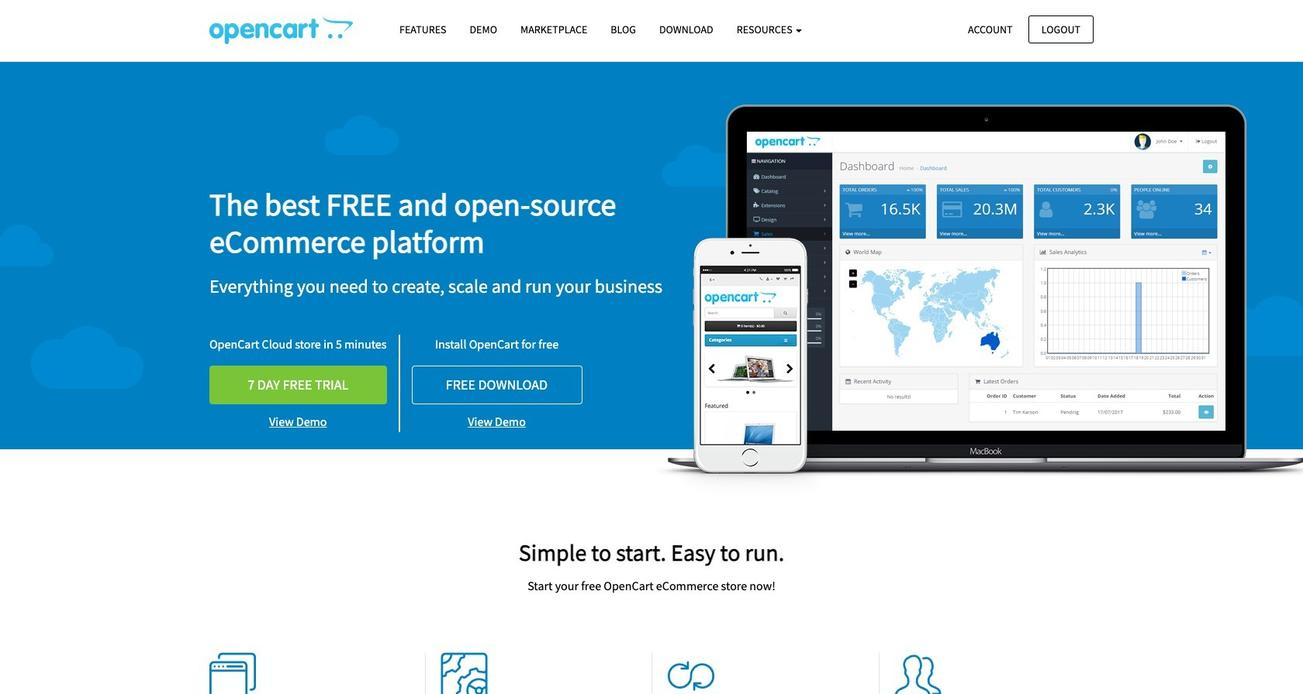 Task type: vqa. For each thing, say whether or not it's contained in the screenshot.
OpenCart - Open Source Shopping Cart Solution image
yes



Task type: describe. For each thing, give the bounding box(es) containing it.
opencart - open source shopping cart solution image
[[209, 16, 353, 44]]



